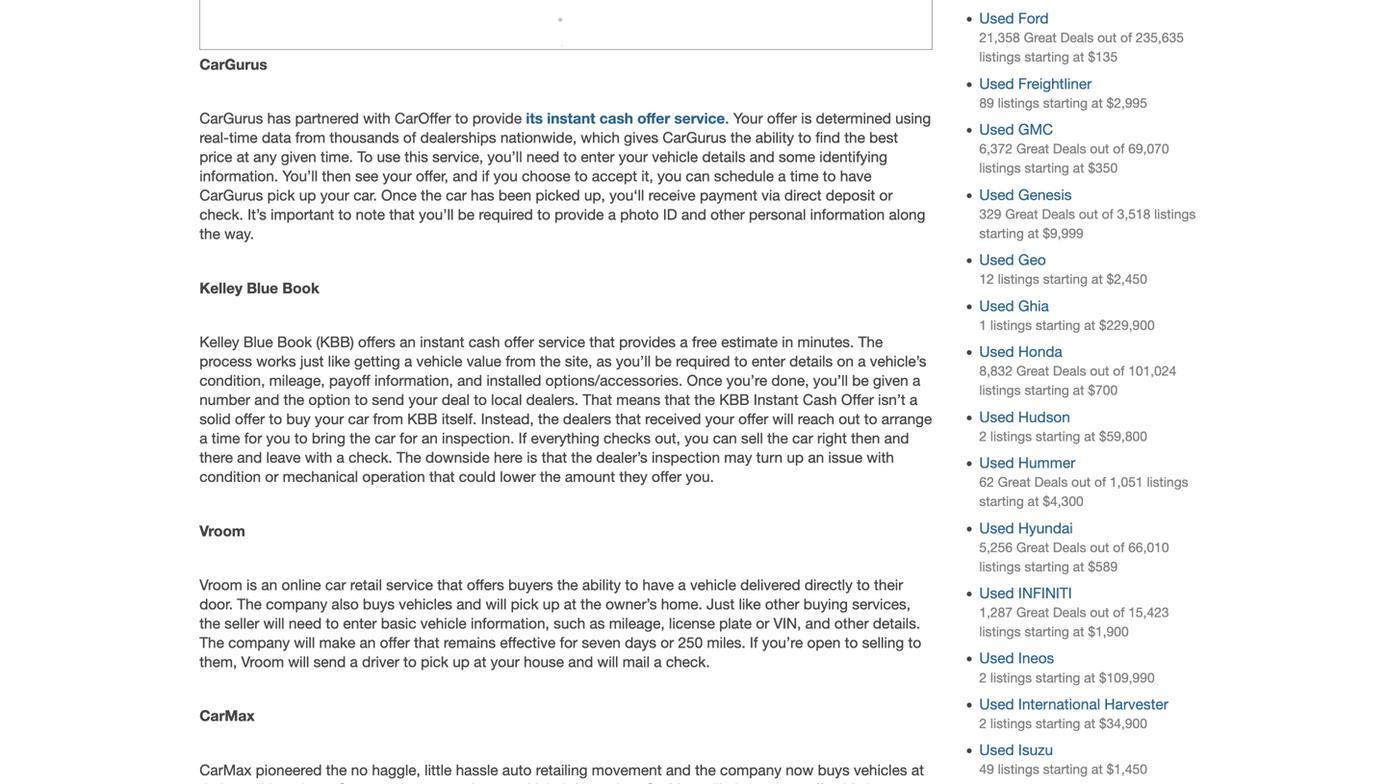 Task type: describe. For each thing, give the bounding box(es) containing it.
listings inside '6,372 great deals out of 69,070 listings starting at'
[[980, 160, 1021, 176]]

you'll up if
[[488, 148, 523, 166]]

and right the id
[[682, 206, 707, 224]]

check. inside the 'vroom is an online car retail service that offers buyers the ability to have a vehicle delivered directly to their door. the company also buys vehicles and will pick up at the owner's home. just like other buying services, the seller will need to enter basic vehicle information, such as mileage, license plate or vin, and other details. the company will make an offer that remains effective for seven days or 250 miles. if you're open to selling to them, vroom will send a driver to pick up at your house and will mail a check.'
[[666, 654, 710, 671]]

a down you'll
[[608, 206, 616, 224]]

as inside the 'vroom is an online car retail service that offers buyers the ability to have a vehicle delivered directly to their door. the company also buys vehicles and will pick up at the owner's home. just like other buying services, the seller will need to enter basic vehicle information, such as mileage, license plate or vin, and other details. the company will make an offer that remains effective for seven days or 250 miles. if you're open to selling to them, vroom will send a driver to pick up at your house and will mail a check.'
[[590, 615, 605, 633]]

vehicle inside '. your offer is determined using real-time data from thousands of dealerships nationwide, which gives cargurus the ability to find the best price at any given time. to use this service, you'll need to enter your vehicle details and some identifying information. you'll then see your offer, and if you choose to accept it, you can schedule a time to have cargurus pick up your car. once the car has been picked up, you'll receive payment via direct deposit or check. it's important to note that you'll be required to provide a photo id and other personal information along the way.'
[[652, 148, 698, 166]]

to right open
[[845, 635, 858, 652]]

a up the arrange
[[910, 392, 918, 409]]

driver
[[362, 654, 400, 671]]

used genesis link
[[980, 186, 1072, 204]]

nationwide,
[[501, 129, 577, 146]]

$109,990
[[1100, 671, 1155, 686]]

0 vertical spatial cash
[[600, 109, 634, 127]]

$1,900
[[1089, 625, 1129, 640]]

hummer
[[1019, 455, 1076, 472]]

the up amount
[[571, 449, 592, 467]]

starting inside 62 great deals out of 1,051 listings starting at
[[980, 494, 1025, 509]]

to down details.
[[909, 635, 922, 652]]

great for genesis
[[1006, 206, 1039, 222]]

0 vertical spatial kbb
[[720, 392, 750, 409]]

details inside '. your offer is determined using real-time data from thousands of dealerships nationwide, which gives cargurus the ability to find the best price at any given time. to use this service, you'll need to enter your vehicle details and some identifying information. you'll then see your offer, and if you choose to accept it, you can schedule a time to have cargurus pick up your car. once the car has been picked up, you'll receive payment via direct deposit or check. it's important to note that you'll be required to provide a photo id and other personal information along the way.'
[[703, 148, 746, 166]]

vehicles inside carmax pioneered the no haggle, little hassle auto retailing movement and the company now buys vehicles at their retail locations. once you've entered your vehicle information, carmax will give you an offer. it's importan
[[854, 762, 908, 780]]

$2,450
[[1107, 272, 1148, 287]]

amount
[[565, 469, 615, 486]]

operation
[[362, 469, 425, 486]]

out for used ford
[[1098, 30, 1117, 45]]

1 vertical spatial kbb
[[408, 411, 438, 428]]

great for gmc
[[1017, 141, 1050, 157]]

enter inside kelley blue book (kbb) offers an instant cash offer service that provides a free estimate in minutes. the process works just like getting a vehicle value from the site, as you'll be required to enter details on a vehicle's condition, mileage, payoff information, and installed options/accessories. once you're done, you'll be given a number and the option to send your deal to local dealers. that means that the kbb instant cash offer isn't a solid offer to buy your car from kbb itself. instead, the dealers that received your offer will reach out to arrange a time for you to bring the car for an inspection. if everything checks out, you can sell the car right then and there and leave with a check. the downside here is that the dealer's inspection may turn up an issue with condition or mechanical operation that could lower the amount they offer you.
[[752, 353, 786, 370]]

will inside kelley blue book (kbb) offers an instant cash offer service that provides a free estimate in minutes. the process works just like getting a vehicle value from the site, as you'll be required to enter details on a vehicle's condition, mileage, payoff information, and installed options/accessories. once you're done, you'll be given a number and the option to send your deal to local dealers. that means that the kbb instant cash offer isn't a solid offer to buy your car from kbb itself. instead, the dealers that received your offer will reach out to arrange a time for you to bring the car for an inspection. if everything checks out, you can sell the car right then and there and leave with a check. the downside here is that the dealer's inspection may turn up an issue with condition or mechanical operation that could lower the amount they offer you.
[[773, 411, 794, 428]]

a down bring
[[337, 449, 345, 467]]

given inside '. your offer is determined using real-time data from thousands of dealerships nationwide, which gives cargurus the ability to find the best price at any given time. to use this service, you'll need to enter your vehicle details and some identifying information. you'll then see your offer, and if you choose to accept it, you can schedule a time to have cargurus pick up your car. once the car has been picked up, you'll receive payment via direct deposit or check. it's important to note that you'll be required to provide a photo id and other personal information along the way.'
[[281, 148, 317, 166]]

and up remains
[[457, 596, 482, 613]]

caroffer
[[395, 110, 451, 127]]

at inside used ineos 2 listings starting at $109,990
[[1085, 671, 1096, 686]]

provides
[[619, 334, 676, 351]]

1 vertical spatial from
[[506, 353, 536, 370]]

picked
[[536, 187, 580, 204]]

. your offer is determined using real-time data from thousands of dealerships nationwide, which gives cargurus the ability to find the best price at any given time. to use this service, you'll need to enter your vehicle details and some identifying information. you'll then see your offer, and if you choose to accept it, you can schedule a time to have cargurus pick up your car. once the car has been picked up, you'll receive payment via direct deposit or check. it's important to note that you'll be required to provide a photo id and other personal information along the way.
[[200, 110, 931, 243]]

will down seven
[[598, 654, 619, 671]]

their inside the 'vroom is an online car retail service that offers buyers the ability to have a vehicle delivered directly to their door. the company also buys vehicles and will pick up at the owner's home. just like other buying services, the seller will need to enter basic vehicle information, such as mileage, license plate or vin, and other details. the company will make an offer that remains effective for seven days or 250 miles. if you're open to selling to them, vroom will send a driver to pick up at your house and will mail a check.'
[[874, 577, 904, 594]]

bring
[[312, 430, 346, 447]]

the right bring
[[350, 430, 371, 447]]

to down offer
[[865, 411, 878, 428]]

offer
[[842, 392, 874, 409]]

listings inside the used hudson 2 listings starting at $59,800
[[991, 429, 1032, 444]]

service inside kelley blue book (kbb) offers an instant cash offer service that provides a free estimate in minutes. the process works just like getting a vehicle value from the site, as you'll be required to enter details on a vehicle's condition, mileage, payoff information, and installed options/accessories. once you're done, you'll be given a number and the option to send your deal to local dealers. that means that the kbb instant cash offer isn't a solid offer to buy your car from kbb itself. instead, the dealers that received your offer will reach out to arrange a time for you to bring the car for an inspection. if everything checks out, you can sell the car right then and there and leave with a check. the downside here is that the dealer's inspection may turn up an issue with condition or mechanical operation that could lower the amount they offer you.
[[539, 334, 586, 351]]

of for used hyundai
[[1114, 540, 1125, 555]]

1 vertical spatial pick
[[511, 596, 539, 613]]

once inside kelley blue book (kbb) offers an instant cash offer service that provides a free estimate in minutes. the process works just like getting a vehicle value from the site, as you'll be required to enter details on a vehicle's condition, mileage, payoff information, and installed options/accessories. once you're done, you'll be given a number and the option to send your deal to local dealers. that means that the kbb instant cash offer isn't a solid offer to buy your car from kbb itself. instead, the dealers that received your offer will reach out to arrange a time for you to bring the car for an inspection. if everything checks out, you can sell the car right then and there and leave with a check. the downside here is that the dealer's inspection may turn up an issue with condition or mechanical operation that could lower the amount they offer you.
[[687, 372, 723, 390]]

vehicle up remains
[[421, 615, 467, 633]]

that down basic at the left of page
[[414, 635, 440, 652]]

auto
[[503, 762, 532, 780]]

the left site,
[[540, 353, 561, 370]]

provide inside cargurus has partnered with caroffer to provide its instant cash offer service
[[473, 110, 522, 127]]

been
[[499, 187, 532, 204]]

international
[[1019, 696, 1101, 714]]

a right getting
[[404, 353, 412, 370]]

checks
[[604, 430, 651, 447]]

car down reach
[[793, 430, 813, 447]]

done,
[[772, 372, 809, 390]]

and up schedule
[[750, 148, 775, 166]]

you up the receive
[[658, 168, 682, 185]]

thousands
[[330, 129, 399, 146]]

blue for kelley blue book (kbb) offers an instant cash offer service that provides a free estimate in minutes. the process works just like getting a vehicle value from the site, as you'll be required to enter details on a vehicle's condition, mileage, payoff information, and installed options/accessories. once you're done, you'll be given a number and the option to send your deal to local dealers. that means that the kbb instant cash offer isn't a solid offer to buy your car from kbb itself. instead, the dealers that received your offer will reach out to arrange a time for you to bring the car for an inspection. if everything checks out, you can sell the car right then and there and leave with a check. the downside here is that the dealer's inspection may turn up an issue with condition or mechanical operation that could lower the amount they offer you.
[[243, 334, 273, 351]]

like inside the 'vroom is an online car retail service that offers buyers the ability to have a vehicle delivered directly to their door. the company also buys vehicles and will pick up at the owner's home. just like other buying services, the seller will need to enter basic vehicle information, such as mileage, license plate or vin, and other details. the company will make an offer that remains effective for seven days or 250 miles. if you're open to selling to them, vroom will send a driver to pick up at your house and will mail a check.'
[[739, 596, 761, 613]]

kelley for kelley blue book
[[200, 279, 243, 297]]

used hummer
[[980, 455, 1076, 472]]

1 horizontal spatial instant
[[547, 109, 596, 127]]

them,
[[200, 654, 237, 671]]

if inside kelley blue book (kbb) offers an instant cash offer service that provides a free estimate in minutes. the process works just like getting a vehicle value from the site, as you'll be required to enter details on a vehicle's condition, mileage, payoff information, and installed options/accessories. once you're done, you'll be given a number and the option to send your deal to local dealers. that means that the kbb instant cash offer isn't a solid offer to buy your car from kbb itself. instead, the dealers that received your offer will reach out to arrange a time for you to bring the car for an inspection. if everything checks out, you can sell the car right then and there and leave with a check. the downside here is that the dealer's inspection may turn up an issue with condition or mechanical operation that could lower the amount they offer you.
[[519, 430, 527, 447]]

leave
[[266, 449, 301, 467]]

offer inside '. your offer is determined using real-time data from thousands of dealerships nationwide, which gives cargurus the ability to find the best price at any given time. to use this service, you'll need to enter your vehicle details and some identifying information. you'll then see your offer, and if you choose to accept it, you can schedule a time to have cargurus pick up your car. once the car has been picked up, you'll receive payment via direct deposit or check. it's important to note that you'll be required to provide a photo id and other personal information along the way.'
[[767, 110, 797, 127]]

to right driver
[[404, 654, 417, 671]]

at inside used freightliner 89 listings starting at $2,995
[[1092, 95, 1103, 111]]

to down picked in the top of the page
[[537, 206, 551, 224]]

enter inside '. your offer is determined using real-time data from thousands of dealerships nationwide, which gives cargurus the ability to find the best price at any given time. to use this service, you'll need to enter your vehicle details and some identifying information. you'll then see your offer, and if you choose to accept it, you can schedule a time to have cargurus pick up your car. once the car has been picked up, you'll receive payment via direct deposit or check. it's important to note that you'll be required to provide a photo id and other personal information along the way.'
[[581, 148, 615, 166]]

great for ford
[[1024, 30, 1057, 45]]

used for used freightliner 89 listings starting at $2,995
[[980, 75, 1015, 92]]

used isuzu link
[[980, 742, 1054, 760]]

you'll
[[610, 187, 645, 204]]

note
[[356, 206, 385, 224]]

used for used hummer
[[980, 455, 1015, 472]]

is inside kelley blue book (kbb) offers an instant cash offer service that provides a free estimate in minutes. the process works just like getting a vehicle value from the site, as you'll be required to enter details on a vehicle's condition, mileage, payoff information, and installed options/accessories. once you're done, you'll be given a number and the option to send your deal to local dealers. that means that the kbb instant cash offer isn't a solid offer to buy your car from kbb itself. instead, the dealers that received your offer will reach out to arrange a time for you to bring the car for an inspection. if everything checks out, you can sell the car right then and there and leave with a check. the downside here is that the dealer's inspection may turn up an issue with condition or mechanical operation that could lower the amount they offer you.
[[527, 449, 538, 467]]

an down the right
[[808, 449, 825, 467]]

like inside kelley blue book (kbb) offers an instant cash offer service that provides a free estimate in minutes. the process works just like getting a vehicle value from the site, as you'll be required to enter details on a vehicle's condition, mileage, payoff information, and installed options/accessories. once you're done, you'll be given a number and the option to send your deal to local dealers. that means that the kbb instant cash offer isn't a solid offer to buy your car from kbb itself. instead, the dealers that received your offer will reach out to arrange a time for you to bring the car for an inspection. if everything checks out, you can sell the car right then and there and leave with a check. the downside here is that the dealer's inspection may turn up an issue with condition or mechanical operation that could lower the amount they offer you.
[[328, 353, 350, 370]]

the up received
[[695, 392, 715, 409]]

your up may
[[706, 411, 735, 428]]

listings inside used freightliner 89 listings starting at $2,995
[[998, 95, 1040, 111]]

will left "make"
[[294, 635, 315, 652]]

option
[[309, 392, 351, 409]]

starting inside the used hudson 2 listings starting at $59,800
[[1036, 429, 1081, 444]]

to up "make"
[[326, 615, 339, 633]]

the down dealers. at the left
[[538, 411, 559, 428]]

used isuzu 49 listings starting at $1,450
[[980, 742, 1148, 778]]

to up choose
[[564, 148, 577, 166]]

to up some
[[799, 129, 812, 146]]

mechanical
[[283, 469, 358, 486]]

home.
[[661, 596, 703, 613]]

49
[[980, 762, 995, 778]]

offer inside the 'vroom is an online car retail service that offers buyers the ability to have a vehicle delivered directly to their door. the company also buys vehicles and will pick up at the owner's home. just like other buying services, the seller will need to enter basic vehicle information, such as mileage, license plate or vin, and other details. the company will make an offer that remains effective for seven days or 250 miles. if you're open to selling to them, vroom will send a driver to pick up at your house and will mail a check.'
[[380, 635, 410, 652]]

1 vertical spatial be
[[655, 353, 672, 370]]

of for used ford
[[1121, 30, 1133, 45]]

vehicle inside carmax pioneered the no haggle, little hassle auto retailing movement and the company now buys vehicles at their retail locations. once you've entered your vehicle information, carmax will give you an offer. it's importan
[[512, 781, 558, 785]]

gives
[[624, 129, 659, 146]]

buys inside the 'vroom is an online car retail service that offers buyers the ability to have a vehicle delivered directly to their door. the company also buys vehicles and will pick up at the owner's home. just like other buying services, the seller will need to enter basic vehicle information, such as mileage, license plate or vin, and other details. the company will make an offer that remains effective for seven days or 250 miles. if you're open to selling to them, vroom will send a driver to pick up at your house and will mail a check.'
[[363, 596, 395, 613]]

honda
[[1019, 343, 1063, 361]]

used honda link
[[980, 343, 1063, 361]]

minutes.
[[798, 334, 855, 351]]

used international harvester 2 listings starting at $34,900
[[980, 696, 1169, 732]]

ability inside the 'vroom is an online car retail service that offers buyers the ability to have a vehicle delivered directly to their door. the company also buys vehicles and will pick up at the owner's home. just like other buying services, the seller will need to enter basic vehicle information, such as mileage, license plate or vin, and other details. the company will make an offer that remains effective for seven days or 250 miles. if you're open to selling to them, vroom will send a driver to pick up at your house and will mail a check.'
[[583, 577, 621, 594]]

69,070
[[1129, 141, 1170, 157]]

seven
[[582, 635, 621, 652]]

once inside carmax pioneered the no haggle, little hassle auto retailing movement and the company now buys vehicles at their retail locations. once you've entered your vehicle information, carmax will give you an offer. it's importan
[[337, 781, 372, 785]]

with inside cargurus has partnered with caroffer to provide its instant cash offer service
[[363, 110, 391, 127]]

way.
[[225, 225, 254, 243]]

your inside carmax pioneered the no haggle, little hassle auto retailing movement and the company now buys vehicles at their retail locations. once you've entered your vehicle information, carmax will give you an offer. it's importan
[[479, 781, 508, 785]]

getting
[[354, 353, 400, 370]]

they
[[620, 469, 648, 486]]

open
[[808, 635, 841, 652]]

to left note
[[339, 206, 352, 224]]

pick inside '. your offer is determined using real-time data from thousands of dealerships nationwide, which gives cargurus the ability to find the best price at any given time. to use this service, you'll need to enter your vehicle details and some identifying information. you'll then see your offer, and if you choose to accept it, you can schedule a time to have cargurus pick up your car. once the car has been picked up, you'll receive payment via direct deposit or check. it's important to note that you'll be required to provide a photo id and other personal information along the way.'
[[267, 187, 295, 204]]

you'll
[[282, 168, 318, 185]]

offers inside kelley blue book (kbb) offers an instant cash offer service that provides a free estimate in minutes. the process works just like getting a vehicle value from the site, as you'll be required to enter details on a vehicle's condition, mileage, payoff information, and installed options/accessories. once you're done, you'll be given a number and the option to send your deal to local dealers. that means that the kbb instant cash offer isn't a solid offer to buy your car from kbb itself. instead, the dealers that received your offer will reach out to arrange a time for you to bring the car for an inspection. if everything checks out, you can sell the car right then and there and leave with a check. the downside here is that the dealer's inspection may turn up an issue with condition or mechanical operation that could lower the amount they offer you.
[[358, 334, 396, 351]]

service inside the 'vroom is an online car retail service that offers buyers the ability to have a vehicle delivered directly to their door. the company also buys vehicles and will pick up at the owner's home. just like other buying services, the seller will need to enter basic vehicle information, such as mileage, license plate or vin, and other details. the company will make an offer that remains effective for seven days or 250 miles. if you're open to selling to them, vroom will send a driver to pick up at your house and will mail a check.'
[[386, 577, 433, 594]]

329
[[980, 206, 1002, 222]]

listings inside used ineos 2 listings starting at $109,990
[[991, 671, 1032, 686]]

at inside 21,358 great deals out of 235,635 listings starting at
[[1073, 49, 1085, 65]]

great for infiniti
[[1017, 605, 1050, 621]]

the up operation
[[397, 449, 421, 467]]

to down the payoff
[[355, 392, 368, 409]]

can inside kelley blue book (kbb) offers an instant cash offer service that provides a free estimate in minutes. the process works just like getting a vehicle value from the site, as you'll be required to enter details on a vehicle's condition, mileage, payoff information, and installed options/accessories. once you're done, you'll be given a number and the option to send your deal to local dealers. that means that the kbb instant cash offer isn't a solid offer to buy your car from kbb itself. instead, the dealers that received your offer will reach out to arrange a time for you to bring the car for an inspection. if everything checks out, you can sell the car right then and there and leave with a check. the downside here is that the dealer's inspection may turn up an issue with condition or mechanical operation that could lower the amount they offer you.
[[713, 430, 737, 447]]

car.
[[354, 187, 377, 204]]

out for used genesis
[[1079, 206, 1099, 222]]

car up operation
[[375, 430, 396, 447]]

instead,
[[481, 411, 534, 428]]

an left online
[[261, 577, 278, 594]]

to up deposit
[[823, 168, 836, 185]]

accept
[[592, 168, 637, 185]]

vin,
[[774, 615, 802, 633]]

identifying
[[820, 148, 888, 166]]

to right deal
[[474, 392, 487, 409]]

of for used infiniti
[[1114, 605, 1125, 621]]

to left buy
[[269, 411, 282, 428]]

will inside carmax pioneered the no haggle, little hassle auto retailing movement and the company now buys vehicles at their retail locations. once you've entered your vehicle information, carmax will give you an offer. it's importan
[[701, 781, 723, 785]]

0 vertical spatial service
[[675, 109, 725, 127]]

you'll down the provides
[[616, 353, 651, 370]]

and left if
[[453, 168, 478, 185]]

that up site,
[[590, 334, 615, 351]]

time inside kelley blue book (kbb) offers an instant cash offer service that provides a free estimate in minutes. the process works just like getting a vehicle value from the site, as you'll be required to enter details on a vehicle's condition, mileage, payoff information, and installed options/accessories. once you're done, you'll be given a number and the option to send your deal to local dealers. that means that the kbb instant cash offer isn't a solid offer to buy your car from kbb itself. instead, the dealers that received your offer will reach out to arrange a time for you to bring the car for an inspection. if everything checks out, you can sell the car right then and there and leave with a check. the downside here is that the dealer's inspection may turn up an issue with condition or mechanical operation that could lower the amount they offer you.
[[212, 430, 240, 447]]

your left deal
[[409, 392, 438, 409]]

a right the 'mail'
[[654, 654, 662, 671]]

have inside the 'vroom is an online car retail service that offers buyers the ability to have a vehicle delivered directly to their door. the company also buys vehicles and will pick up at the owner's home. just like other buying services, the seller will need to enter basic vehicle information, such as mileage, license plate or vin, and other details. the company will make an offer that remains effective for seven days or 250 miles. if you're open to selling to them, vroom will send a driver to pick up at your house and will mail a check.'
[[643, 577, 674, 594]]

listings inside the '329 great deals out of 3,518 listings starting at'
[[1155, 206, 1196, 222]]

2 vertical spatial vroom
[[241, 654, 284, 671]]

$229,900
[[1100, 318, 1155, 333]]

now
[[786, 762, 814, 780]]

you'll down the offer,
[[419, 206, 454, 224]]

then inside '. your offer is determined using real-time data from thousands of dealerships nationwide, which gives cargurus the ability to find the best price at any given time. to use this service, you'll need to enter your vehicle details and some identifying information. you'll then see your offer, and if you choose to accept it, you can schedule a time to have cargurus pick up your car. once the car has been picked up, you'll receive payment via direct deposit or check. it's important to note that you'll be required to provide a photo id and other personal information along the way.'
[[322, 168, 351, 185]]

used ford link
[[980, 10, 1049, 27]]

a down vehicle's
[[913, 372, 921, 390]]

used for used international harvester 2 listings starting at $34,900
[[980, 696, 1015, 714]]

your inside the 'vroom is an online car retail service that offers buyers the ability to have a vehicle delivered directly to their door. the company also buys vehicles and will pick up at the owner's home. just like other buying services, the seller will need to enter basic vehicle information, such as mileage, license plate or vin, and other details. the company will make an offer that remains effective for seven days or 250 miles. if you're open to selling to them, vroom will send a driver to pick up at your house and will mail a check.'
[[491, 654, 520, 671]]

of for used hummer
[[1095, 475, 1107, 490]]

carmax for carmax
[[200, 708, 255, 725]]

$135
[[1089, 49, 1118, 65]]

used hummer link
[[980, 455, 1076, 472]]

of inside '. your offer is determined using real-time data from thousands of dealerships nationwide, which gives cargurus the ability to find the best price at any given time. to use this service, you'll need to enter your vehicle details and some identifying information. you'll then see your offer, and if you choose to accept it, you can schedule a time to have cargurus pick up your car. once the car has been picked up, you'll receive payment via direct deposit or check. it's important to note that you'll be required to provide a photo id and other personal information along the way.'
[[403, 129, 416, 146]]

car down option
[[348, 411, 369, 428]]

up down remains
[[453, 654, 470, 671]]

offer down inspection
[[652, 469, 682, 486]]

you're inside the 'vroom is an online car retail service that offers buyers the ability to have a vehicle delivered directly to their door. the company also buys vehicles and will pick up at the owner's home. just like other buying services, the seller will need to enter basic vehicle information, such as mileage, license plate or vin, and other details. the company will make an offer that remains effective for seven days or 250 miles. if you're open to selling to them, vroom will send a driver to pick up at your house and will mail a check.'
[[762, 635, 803, 652]]

$2,995
[[1107, 95, 1148, 111]]

harvester
[[1105, 696, 1169, 714]]

company inside carmax pioneered the no haggle, little hassle auto retailing movement and the company now buys vehicles at their retail locations. once you've entered your vehicle information, carmax will give you an offer. it's importan
[[720, 762, 782, 780]]

the up buy
[[284, 392, 305, 409]]

the right "buyers" at the left bottom of page
[[557, 577, 578, 594]]

send inside the 'vroom is an online car retail service that offers buyers the ability to have a vehicle delivered directly to their door. the company also buys vehicles and will pick up at the owner's home. just like other buying services, the seller will need to enter basic vehicle information, such as mileage, license plate or vin, and other details. the company will make an offer that remains effective for seven days or 250 miles. if you're open to selling to them, vroom will send a driver to pick up at your house and will mail a check.'
[[314, 654, 346, 671]]

vehicle up just
[[690, 577, 737, 594]]

starting inside '6,372 great deals out of 69,070 listings starting at'
[[1025, 160, 1070, 176]]

pioneered
[[256, 762, 322, 780]]

the up "seller"
[[237, 596, 262, 613]]

will down online
[[288, 654, 309, 671]]

starting inside used isuzu 49 listings starting at $1,450
[[1044, 762, 1088, 778]]

to down buy
[[295, 430, 308, 447]]

information
[[811, 206, 885, 224]]

that down downside
[[429, 469, 455, 486]]

entered
[[424, 781, 475, 785]]

a right on
[[858, 353, 866, 370]]

$1,450
[[1107, 762, 1148, 778]]

listings inside used international harvester 2 listings starting at $34,900
[[991, 716, 1032, 732]]

works
[[256, 353, 296, 370]]

deals for used hummer
[[1035, 475, 1068, 490]]

just
[[707, 596, 735, 613]]

its instant cash offer service link
[[526, 109, 725, 127]]

deals for used hyundai
[[1053, 540, 1087, 555]]

their inside carmax pioneered the no haggle, little hassle auto retailing movement and the company now buys vehicles at their retail locations. once you've entered your vehicle information, carmax will give you an offer. it's importan
[[200, 781, 229, 785]]

kelley for kelley blue book (kbb) offers an instant cash offer service that provides a free estimate in minutes. the process works just like getting a vehicle value from the site, as you'll be required to enter details on a vehicle's condition, mileage, payoff information, and installed options/accessories. once you're done, you'll be given a number and the option to send your deal to local dealers. that means that the kbb instant cash offer isn't a solid offer to buy your car from kbb itself. instead, the dealers that received your offer will reach out to arrange a time for you to bring the car for an inspection. if everything checks out, you can sell the car right then and there and leave with a check. the downside here is that the dealer's inspection may turn up an issue with condition or mechanical operation that could lower the amount they offer you.
[[200, 334, 239, 351]]

ability inside '. your offer is determined using real-time data from thousands of dealerships nationwide, which gives cargurus the ability to find the best price at any given time. to use this service, you'll need to enter your vehicle details and some identifying information. you'll then see your offer, and if you choose to accept it, you can schedule a time to have cargurus pick up your car. once the car has been picked up, you'll receive payment via direct deposit or check. it's important to note that you'll be required to provide a photo id and other personal information along the way.'
[[756, 129, 795, 146]]

blue for kelley blue book
[[247, 279, 278, 297]]

a left free
[[680, 334, 688, 351]]

direct
[[785, 187, 822, 204]]

1
[[980, 318, 987, 333]]

will up remains
[[486, 596, 507, 613]]

deposit
[[826, 187, 876, 204]]

and down the arrange
[[885, 430, 910, 447]]

2 vertical spatial carmax
[[645, 781, 697, 785]]

retail inside the 'vroom is an online car retail service that offers buyers the ability to have a vehicle delivered directly to their door. the company also buys vehicles and will pick up at the owner's home. just like other buying services, the seller will need to enter basic vehicle information, such as mileage, license plate or vin, and other details. the company will make an offer that remains effective for seven days or 250 miles. if you're open to selling to them, vroom will send a driver to pick up at your house and will mail a check.'
[[350, 577, 382, 594]]

used gmc link
[[980, 121, 1054, 138]]

at inside "5,256 great deals out of 66,010 listings starting at"
[[1073, 559, 1085, 575]]

the down your
[[731, 129, 752, 146]]

details inside kelley blue book (kbb) offers an instant cash offer service that provides a free estimate in minutes. the process works just like getting a vehicle value from the site, as you'll be required to enter details on a vehicle's condition, mileage, payoff information, and installed options/accessories. once you're done, you'll be given a number and the option to send your deal to local dealers. that means that the kbb instant cash offer isn't a solid offer to buy your car from kbb itself. instead, the dealers that received your offer will reach out to arrange a time for you to bring the car for an inspection. if everything checks out, you can sell the car right then and there and leave with a check. the downside here is that the dealer's inspection may turn up an issue with condition or mechanical operation that could lower the amount they offer you.
[[790, 353, 833, 370]]

seller
[[225, 615, 259, 633]]

partnered
[[295, 110, 359, 127]]

an up downside
[[422, 430, 438, 447]]

that down the everything
[[542, 449, 567, 467]]

1 vertical spatial time
[[790, 168, 819, 185]]

up inside kelley blue book (kbb) offers an instant cash offer service that provides a free estimate in minutes. the process works just like getting a vehicle value from the site, as you'll be required to enter details on a vehicle's condition, mileage, payoff information, and installed options/accessories. once you're done, you'll be given a number and the option to send your deal to local dealers. that means that the kbb instant cash offer isn't a solid offer to buy your car from kbb itself. instead, the dealers that received your offer will reach out to arrange a time for you to bring the car for an inspection. if everything checks out, you can sell the car right then and there and leave with a check. the downside here is that the dealer's inspection may turn up an issue with condition or mechanical operation that could lower the amount they offer you.
[[787, 449, 804, 467]]

used geo link
[[980, 251, 1047, 269]]

at up such
[[564, 596, 577, 613]]

and down the condition,
[[255, 392, 280, 409]]

no
[[351, 762, 368, 780]]

1 vertical spatial other
[[765, 596, 800, 613]]

used for used hudson 2 listings starting at $59,800
[[980, 409, 1015, 426]]

condition,
[[200, 372, 265, 390]]

you inside carmax pioneered the no haggle, little hassle auto retailing movement and the company now buys vehicles at their retail locations. once you've entered your vehicle information, carmax will give you an offer. it's importan
[[758, 781, 782, 785]]

offer down number
[[235, 411, 265, 428]]

at inside '6,372 great deals out of 69,070 listings starting at'
[[1073, 160, 1085, 176]]

the up such
[[581, 596, 602, 613]]

0 vertical spatial company
[[266, 596, 328, 613]]

that up remains
[[437, 577, 463, 594]]

or left 250
[[661, 635, 674, 652]]

dealers.
[[526, 392, 579, 409]]

check. inside kelley blue book (kbb) offers an instant cash offer service that provides a free estimate in minutes. the process works just like getting a vehicle value from the site, as you'll be required to enter details on a vehicle's condition, mileage, payoff information, and installed options/accessories. once you're done, you'll be given a number and the option to send your deal to local dealers. that means that the kbb instant cash offer isn't a solid offer to buy your car from kbb itself. instead, the dealers that received your offer will reach out to arrange a time for you to bring the car for an inspection. if everything checks out, you can sell the car right then and there and leave with a check. the downside here is that the dealer's inspection may turn up an issue with condition or mechanical operation that could lower the amount they offer you.
[[349, 449, 393, 467]]

up up such
[[543, 596, 560, 613]]

everything
[[531, 430, 600, 447]]

the up vehicle's
[[859, 334, 883, 351]]

deals for used gmc
[[1053, 141, 1087, 157]]

to up up,
[[575, 168, 588, 185]]

at inside the '329 great deals out of 3,518 listings starting at'
[[1028, 226, 1040, 241]]

offer up gives
[[638, 109, 670, 127]]

deals for used honda
[[1053, 364, 1087, 379]]

your down option
[[315, 411, 344, 428]]

1 horizontal spatial for
[[400, 430, 418, 447]]

offer up sell
[[739, 411, 769, 428]]

you'll up cash
[[814, 372, 848, 390]]

mileage, inside the 'vroom is an online car retail service that offers buyers the ability to have a vehicle delivered directly to their door. the company also buys vehicles and will pick up at the owner's home. just like other buying services, the seller will need to enter basic vehicle information, such as mileage, license plate or vin, and other details. the company will make an offer that remains effective for seven days or 250 miles. if you're open to selling to them, vroom will send a driver to pick up at your house and will mail a check.'
[[609, 615, 665, 633]]

is inside the 'vroom is an online car retail service that offers buyers the ability to have a vehicle delivered directly to their door. the company also buys vehicles and will pick up at the owner's home. just like other buying services, the seller will need to enter basic vehicle information, such as mileage, license plate or vin, and other details. the company will make an offer that remains effective for seven days or 250 miles. if you're open to selling to them, vroom will send a driver to pick up at your house and will mail a check.'
[[247, 577, 257, 594]]

c2d cta_1200x625 image
[[200, 0, 933, 50]]

will right "seller"
[[264, 615, 285, 633]]

information, inside kelley blue book (kbb) offers an instant cash offer service that provides a free estimate in minutes. the process works just like getting a vehicle value from the site, as you'll be required to enter details on a vehicle's condition, mileage, payoff information, and installed options/accessories. once you're done, you'll be given a number and the option to send your deal to local dealers. that means that the kbb instant cash offer isn't a solid offer to buy your car from kbb itself. instead, the dealers that received your offer will reach out to arrange a time for you to bring the car for an inspection. if everything checks out, you can sell the car right then and there and leave with a check. the downside here is that the dealer's inspection may turn up an issue with condition or mechanical operation that could lower the amount they offer you.
[[375, 372, 453, 390]]

the right movement
[[695, 762, 716, 780]]

and up open
[[806, 615, 831, 633]]

a up home.
[[678, 577, 686, 594]]

ford
[[1019, 10, 1049, 27]]

at inside used geo 12 listings starting at $2,450
[[1092, 272, 1103, 287]]

listings inside "1,287 great deals out of 15,423 listings starting at"
[[980, 625, 1021, 640]]

the up turn
[[768, 430, 789, 447]]

isn't
[[878, 392, 906, 409]]

your down use
[[383, 168, 412, 185]]

62
[[980, 475, 995, 490]]

isuzu
[[1019, 742, 1054, 760]]

retail inside carmax pioneered the no haggle, little hassle auto retailing movement and the company now buys vehicles at their retail locations. once you've entered your vehicle information, carmax will give you an offer. it's importan
[[233, 781, 265, 785]]

an up driver
[[360, 635, 376, 652]]

such
[[554, 615, 586, 633]]

car inside the 'vroom is an online car retail service that offers buyers the ability to have a vehicle delivered directly to their door. the company also buys vehicles and will pick up at the owner's home. just like other buying services, the seller will need to enter basic vehicle information, such as mileage, license plate or vin, and other details. the company will make an offer that remains effective for seven days or 250 miles. if you're open to selling to them, vroom will send a driver to pick up at your house and will mail a check.'
[[325, 577, 346, 594]]

personal
[[749, 206, 806, 224]]

0 horizontal spatial with
[[305, 449, 332, 467]]

you up inspection
[[685, 430, 709, 447]]

listings inside 21,358 great deals out of 235,635 listings starting at
[[980, 49, 1021, 65]]

information.
[[200, 168, 278, 185]]

offer.
[[807, 781, 839, 785]]

listings inside used isuzu 49 listings starting at $1,450
[[998, 762, 1040, 778]]

1 horizontal spatial from
[[373, 411, 403, 428]]

at inside the used ghia 1 listings starting at $229,900
[[1085, 318, 1096, 333]]

a down "make"
[[350, 654, 358, 671]]

8,832
[[980, 364, 1013, 379]]

the left no
[[326, 762, 347, 780]]

that up received
[[665, 392, 690, 409]]

at inside "1,287 great deals out of 15,423 listings starting at"
[[1073, 625, 1085, 640]]

car inside '. your offer is determined using real-time data from thousands of dealerships nationwide, which gives cargurus the ability to find the best price at any given time. to use this service, you'll need to enter your vehicle details and some identifying information. you'll then see your offer, and if you choose to accept it, you can schedule a time to have cargurus pick up your car. once the car has been picked up, you'll receive payment via direct deposit or check. it's important to note that you'll be required to provide a photo id and other personal information along the way.'
[[446, 187, 467, 204]]

that
[[583, 392, 612, 409]]

may
[[724, 449, 753, 467]]

vroom for vroom
[[200, 522, 245, 540]]



Task type: locate. For each thing, give the bounding box(es) containing it.
1 vertical spatial vroom
[[200, 577, 242, 594]]

vehicle up it,
[[652, 148, 698, 166]]

0 vertical spatial kelley
[[200, 279, 243, 297]]

used ineos 2 listings starting at $109,990
[[980, 650, 1155, 686]]

or inside kelley blue book (kbb) offers an instant cash offer service that provides a free estimate in minutes. the process works just like getting a vehicle value from the site, as you'll be required to enter details on a vehicle's condition, mileage, payoff information, and installed options/accessories. once you're done, you'll be given a number and the option to send your deal to local dealers. that means that the kbb instant cash offer isn't a solid offer to buy your car from kbb itself. instead, the dealers that received your offer will reach out to arrange a time for you to bring the car for an inspection. if everything checks out, you can sell the car right then and there and leave with a check. the downside here is that the dealer's inspection may turn up an issue with condition or mechanical operation that could lower the amount they offer you.
[[265, 469, 279, 486]]

0 vertical spatial time
[[229, 129, 258, 146]]

0 horizontal spatial service
[[386, 577, 433, 594]]

at down used international harvester link on the right bottom of the page
[[1085, 716, 1096, 732]]

can inside '. your offer is determined using real-time data from thousands of dealerships nationwide, which gives cargurus the ability to find the best price at any given time. to use this service, you'll need to enter your vehicle details and some identifying information. you'll then see your offer, and if you choose to accept it, you can schedule a time to have cargurus pick up your car. once the car has been picked up, you'll receive payment via direct deposit or check. it's important to note that you'll be required to provide a photo id and other personal information along the way.'
[[686, 168, 710, 185]]

at
[[1073, 49, 1085, 65], [1092, 95, 1103, 111], [237, 148, 249, 166], [1073, 160, 1085, 176], [1028, 226, 1040, 241], [1092, 272, 1103, 287], [1085, 318, 1096, 333], [1073, 383, 1085, 398], [1085, 429, 1096, 444], [1028, 494, 1040, 509], [1073, 559, 1085, 575], [564, 596, 577, 613], [1073, 625, 1085, 640], [474, 654, 487, 671], [1085, 671, 1096, 686], [1085, 716, 1096, 732], [912, 762, 925, 780], [1092, 762, 1103, 778]]

1 horizontal spatial offers
[[467, 577, 504, 594]]

used inside the used ghia 1 listings starting at $229,900
[[980, 297, 1015, 315]]

of for used gmc
[[1114, 141, 1125, 157]]

at down remains
[[474, 654, 487, 671]]

you right if
[[494, 168, 518, 185]]

car
[[446, 187, 467, 204], [348, 411, 369, 428], [375, 430, 396, 447], [793, 430, 813, 447], [325, 577, 346, 594]]

great inside 21,358 great deals out of 235,635 listings starting at
[[1024, 30, 1057, 45]]

have inside '. your offer is determined using real-time data from thousands of dealerships nationwide, which gives cargurus the ability to find the best price at any given time. to use this service, you'll need to enter your vehicle details and some identifying information. you'll then see your offer, and if you choose to accept it, you can schedule a time to have cargurus pick up your car. once the car has been picked up, you'll receive payment via direct deposit or check. it's important to note that you'll be required to provide a photo id and other personal information along the way.'
[[840, 168, 872, 185]]

carmax for carmax pioneered the no haggle, little hassle auto retailing movement and the company now buys vehicles at their retail locations. once you've entered your vehicle information, carmax will give you an offer. it's importan
[[200, 762, 252, 780]]

issue
[[829, 449, 863, 467]]

hassle
[[456, 762, 498, 780]]

buying
[[804, 596, 848, 613]]

1 horizontal spatial have
[[840, 168, 872, 185]]

used freightliner 89 listings starting at $2,995
[[980, 75, 1148, 111]]

2 horizontal spatial with
[[867, 449, 895, 467]]

use
[[377, 148, 401, 166]]

21,358
[[980, 30, 1021, 45]]

has
[[267, 110, 291, 127], [471, 187, 495, 204]]

book up (kbb)
[[282, 279, 320, 297]]

you up leave
[[266, 430, 290, 447]]

1 horizontal spatial cash
[[600, 109, 634, 127]]

0 vertical spatial information,
[[375, 372, 453, 390]]

1 horizontal spatial their
[[874, 577, 904, 594]]

0 vertical spatial carmax
[[200, 708, 255, 725]]

of for used genesis
[[1102, 206, 1114, 222]]

starting inside used international harvester 2 listings starting at $34,900
[[1036, 716, 1081, 732]]

with up mechanical
[[305, 449, 332, 467]]

book up just
[[277, 334, 312, 351]]

out for used hummer
[[1072, 475, 1091, 490]]

used infiniti
[[980, 585, 1073, 602]]

1 horizontal spatial mileage,
[[609, 615, 665, 633]]

out down offer
[[839, 411, 861, 428]]

of for used honda
[[1114, 364, 1125, 379]]

used for used infiniti
[[980, 585, 1015, 602]]

starting inside "5,256 great deals out of 66,010 listings starting at"
[[1025, 559, 1070, 575]]

of inside "8,832 great deals out of 101,024 listings starting at"
[[1114, 364, 1125, 379]]

used up 89
[[980, 75, 1015, 92]]

13 used from the top
[[980, 696, 1015, 714]]

can
[[686, 168, 710, 185], [713, 430, 737, 447]]

deals down honda at the right top
[[1053, 364, 1087, 379]]

out for used hyundai
[[1091, 540, 1110, 555]]

used inside used freightliner 89 listings starting at $2,995
[[980, 75, 1015, 92]]

1,287
[[980, 605, 1013, 621]]

mail
[[623, 654, 650, 671]]

days
[[625, 635, 657, 652]]

1 horizontal spatial with
[[363, 110, 391, 127]]

listings down used ghia link
[[991, 318, 1032, 333]]

2 used from the top
[[980, 75, 1015, 92]]

$59,800
[[1100, 429, 1148, 444]]

of inside 62 great deals out of 1,051 listings starting at
[[1095, 475, 1107, 490]]

the
[[859, 334, 883, 351], [397, 449, 421, 467], [237, 596, 262, 613], [200, 635, 224, 652]]

great for hyundai
[[1017, 540, 1050, 555]]

then inside kelley blue book (kbb) offers an instant cash offer service that provides a free estimate in minutes. the process works just like getting a vehicle value from the site, as you'll be required to enter details on a vehicle's condition, mileage, payoff information, and installed options/accessories. once you're done, you'll be given a number and the option to send your deal to local dealers. that means that the kbb instant cash offer isn't a solid offer to buy your car from kbb itself. instead, the dealers that received your offer will reach out to arrange a time for you to bring the car for an inspection. if everything checks out, you can sell the car right then and there and leave with a check. the downside here is that the dealer's inspection may turn up an issue with condition or mechanical operation that could lower the amount they offer you.
[[851, 430, 881, 447]]

other up vin,
[[765, 596, 800, 613]]

as up options/accessories.
[[597, 353, 612, 370]]

enter down also
[[343, 615, 377, 633]]

listings inside "8,832 great deals out of 101,024 listings starting at"
[[980, 383, 1021, 398]]

great down 'used hummer' link
[[998, 475, 1031, 490]]

out up $4,300
[[1072, 475, 1091, 490]]

2 vertical spatial information,
[[562, 781, 641, 785]]

1 vertical spatial their
[[200, 781, 229, 785]]

6,372
[[980, 141, 1013, 157]]

the right lower
[[540, 469, 561, 486]]

at inside '. your offer is determined using real-time data from thousands of dealerships nationwide, which gives cargurus the ability to find the best price at any given time. to use this service, you'll need to enter your vehicle details and some identifying information. you'll then see your offer, and if you choose to accept it, you can schedule a time to have cargurus pick up your car. once the car has been picked up, you'll receive payment via direct deposit or check. it's important to note that you'll be required to provide a photo id and other personal information along the way.'
[[237, 148, 249, 166]]

2 vertical spatial is
[[247, 577, 257, 594]]

value
[[467, 353, 502, 370]]

the left way.
[[200, 225, 220, 243]]

1 vertical spatial details
[[790, 353, 833, 370]]

4 used from the top
[[980, 186, 1015, 204]]

0 horizontal spatial retail
[[233, 781, 265, 785]]

out inside 21,358 great deals out of 235,635 listings starting at
[[1098, 30, 1117, 45]]

to up services,
[[857, 577, 870, 594]]

out inside "5,256 great deals out of 66,010 listings starting at"
[[1091, 540, 1110, 555]]

of inside 21,358 great deals out of 235,635 listings starting at
[[1121, 30, 1133, 45]]

deals down hummer
[[1035, 475, 1068, 490]]

6 used from the top
[[980, 297, 1015, 315]]

price
[[200, 148, 233, 166]]

used infiniti link
[[980, 585, 1073, 602]]

3 used from the top
[[980, 121, 1015, 138]]

at left $700
[[1073, 383, 1085, 398]]

0 vertical spatial send
[[372, 392, 405, 409]]

once right car.
[[381, 187, 417, 204]]

if down plate
[[750, 635, 758, 652]]

1 horizontal spatial once
[[381, 187, 417, 204]]

1 horizontal spatial enter
[[581, 148, 615, 166]]

1 vertical spatial mileage,
[[609, 615, 665, 633]]

0 horizontal spatial cash
[[469, 334, 500, 351]]

book for kelley blue book
[[282, 279, 320, 297]]

to down estimate
[[735, 353, 748, 370]]

0 horizontal spatial provide
[[473, 110, 522, 127]]

0 vertical spatial can
[[686, 168, 710, 185]]

62 great deals out of 1,051 listings starting at
[[980, 475, 1189, 509]]

need inside the 'vroom is an online car retail service that offers buyers the ability to have a vehicle delivered directly to their door. the company also buys vehicles and will pick up at the owner's home. just like other buying services, the seller will need to enter basic vehicle information, such as mileage, license plate or vin, and other details. the company will make an offer that remains effective for seven days or 250 miles. if you're open to selling to them, vroom will send a driver to pick up at your house and will mail a check.'
[[289, 615, 322, 633]]

used for used genesis
[[980, 186, 1015, 204]]

gmc
[[1019, 121, 1054, 138]]

deals inside 62 great deals out of 1,051 listings starting at
[[1035, 475, 1068, 490]]

listings inside the used ghia 1 listings starting at $229,900
[[991, 318, 1032, 333]]

used up 329 at top
[[980, 186, 1015, 204]]

1 horizontal spatial provide
[[555, 206, 604, 224]]

used ineos link
[[980, 650, 1055, 668]]

1 vertical spatial it's
[[843, 781, 862, 785]]

great
[[1024, 30, 1057, 45], [1017, 141, 1050, 157], [1006, 206, 1039, 222], [1017, 364, 1050, 379], [998, 475, 1031, 490], [1017, 540, 1050, 555], [1017, 605, 1050, 621]]

with right issue
[[867, 449, 895, 467]]

kbb left itself.
[[408, 411, 438, 428]]

1 vertical spatial buys
[[818, 762, 850, 780]]

1 vertical spatial can
[[713, 430, 737, 447]]

with
[[363, 110, 391, 127], [305, 449, 332, 467], [867, 449, 895, 467]]

out inside kelley blue book (kbb) offers an instant cash offer service that provides a free estimate in minutes. the process works just like getting a vehicle value from the site, as you'll be required to enter details on a vehicle's condition, mileage, payoff information, and installed options/accessories. once you're done, you'll be given a number and the option to send your deal to local dealers. that means that the kbb instant cash offer isn't a solid offer to buy your car from kbb itself. instead, the dealers that received your offer will reach out to arrange a time for you to bring the car for an inspection. if everything checks out, you can sell the car right then and there and leave with a check. the downside here is that the dealer's inspection may turn up an issue with condition or mechanical operation that could lower the amount they offer you.
[[839, 411, 861, 428]]

book for kelley blue book (kbb) offers an instant cash offer service that provides a free estimate in minutes. the process works just like getting a vehicle value from the site, as you'll be required to enter details on a vehicle's condition, mileage, payoff information, and installed options/accessories. once you're done, you'll be given a number and the option to send your deal to local dealers. that means that the kbb instant cash offer isn't a solid offer to buy your car from kbb itself. instead, the dealers that received your offer will reach out to arrange a time for you to bring the car for an inspection. if everything checks out, you can sell the car right then and there and leave with a check. the downside here is that the dealer's inspection may turn up an issue with condition or mechanical operation that could lower the amount they offer you.
[[277, 334, 312, 351]]

2 vertical spatial other
[[835, 615, 869, 633]]

carmax
[[200, 708, 255, 725], [200, 762, 252, 780], [645, 781, 697, 785]]

used for used ineos 2 listings starting at $109,990
[[980, 650, 1015, 668]]

cargurus has partnered with caroffer to provide its instant cash offer service
[[200, 109, 725, 127]]

14 used from the top
[[980, 742, 1015, 760]]

listings down 1,287
[[980, 625, 1021, 640]]

2 vertical spatial pick
[[421, 654, 449, 671]]

0 vertical spatial need
[[527, 148, 560, 166]]

1 vertical spatial send
[[314, 654, 346, 671]]

great for hummer
[[998, 475, 1031, 490]]

used for used geo 12 listings starting at $2,450
[[980, 251, 1015, 269]]

along
[[889, 206, 926, 224]]

company down online
[[266, 596, 328, 613]]

an inside carmax pioneered the no haggle, little hassle auto retailing movement and the company now buys vehicles at their retail locations. once you've entered your vehicle information, carmax will give you an offer. it's importan
[[786, 781, 802, 785]]

out for used infiniti
[[1091, 605, 1110, 621]]

be down service,
[[458, 206, 475, 224]]

used freightliner link
[[980, 75, 1092, 92]]

then down time.
[[322, 168, 351, 185]]

then
[[322, 168, 351, 185], [851, 430, 881, 447]]

deals inside "1,287 great deals out of 15,423 listings starting at"
[[1053, 605, 1087, 621]]

0 vertical spatial it's
[[248, 206, 267, 224]]

you're down vin,
[[762, 635, 803, 652]]

enter inside the 'vroom is an online car retail service that offers buyers the ability to have a vehicle delivered directly to their door. the company also buys vehicles and will pick up at the owner's home. just like other buying services, the seller will need to enter basic vehicle information, such as mileage, license plate or vin, and other details. the company will make an offer that remains effective for seven days or 250 miles. if you're open to selling to them, vroom will send a driver to pick up at your house and will mail a check.'
[[343, 615, 377, 633]]

that inside '. your offer is determined using real-time data from thousands of dealerships nationwide, which gives cargurus the ability to find the best price at any given time. to use this service, you'll need to enter your vehicle details and some identifying information. you'll then see your offer, and if you choose to accept it, you can schedule a time to have cargurus pick up your car. once the car has been picked up, you'll receive payment via direct deposit or check. it's important to note that you'll be required to provide a photo id and other personal information along the way.'
[[389, 206, 415, 224]]

starting inside used ineos 2 listings starting at $109,990
[[1036, 671, 1081, 686]]

it,
[[642, 168, 654, 185]]

carmax pioneered the no haggle, little hassle auto retailing movement and the company now buys vehicles at their retail locations. once you've entered your vehicle information, carmax will give you an offer. it's importan
[[200, 762, 930, 785]]

2 inside the used hudson 2 listings starting at $59,800
[[980, 429, 987, 444]]

retail
[[350, 577, 382, 594], [233, 781, 265, 785]]

used for used isuzu 49 listings starting at $1,450
[[980, 742, 1015, 760]]

to up dealerships
[[455, 110, 468, 127]]

8 used from the top
[[980, 409, 1015, 426]]

used for used ford
[[980, 10, 1015, 27]]

determined
[[816, 110, 892, 127]]

required inside '. your offer is determined using real-time data from thousands of dealerships nationwide, which gives cargurus the ability to find the best price at any given time. to use this service, you'll need to enter your vehicle details and some identifying information. you'll then see your offer, and if you choose to accept it, you can schedule a time to have cargurus pick up your car. once the car has been picked up, you'll receive payment via direct deposit or check. it's important to note that you'll be required to provide a photo id and other personal information along the way.'
[[479, 206, 533, 224]]

listings down "5,256"
[[980, 559, 1021, 575]]

the down door.
[[200, 615, 220, 633]]

1 horizontal spatial has
[[471, 187, 495, 204]]

used international harvester link
[[980, 696, 1169, 714]]

information, inside carmax pioneered the no haggle, little hassle auto retailing movement and the company now buys vehicles at their retail locations. once you've entered your vehicle information, carmax will give you an offer. it's importan
[[562, 781, 641, 785]]

pick down you'll
[[267, 187, 295, 204]]

0 horizontal spatial information,
[[375, 372, 453, 390]]

2 for used ineos
[[980, 671, 987, 686]]

great inside "5,256 great deals out of 66,010 listings starting at"
[[1017, 540, 1050, 555]]

2 horizontal spatial pick
[[511, 596, 539, 613]]

2 kelley from the top
[[200, 334, 239, 351]]

0 horizontal spatial buys
[[363, 596, 395, 613]]

company up give
[[720, 762, 782, 780]]

provide inside '. your offer is determined using real-time data from thousands of dealerships nationwide, which gives cargurus the ability to find the best price at any given time. to use this service, you'll need to enter your vehicle details and some identifying information. you'll then see your offer, and if you choose to accept it, you can schedule a time to have cargurus pick up your car. once the car has been picked up, you'll receive payment via direct deposit or check. it's important to note that you'll be required to provide a photo id and other personal information along the way.'
[[555, 206, 604, 224]]

0 vertical spatial enter
[[581, 148, 615, 166]]

listings down the used freightliner link
[[998, 95, 1040, 111]]

1 used from the top
[[980, 10, 1015, 27]]

0 horizontal spatial kbb
[[408, 411, 438, 428]]

instant
[[754, 392, 799, 409]]

vehicles right now
[[854, 762, 908, 780]]

2 horizontal spatial other
[[835, 615, 869, 633]]

0 vertical spatial mileage,
[[269, 372, 325, 390]]

used ghia link
[[980, 297, 1050, 315]]

be down the provides
[[655, 353, 672, 370]]

vehicle inside kelley blue book (kbb) offers an instant cash offer service that provides a free estimate in minutes. the process works just like getting a vehicle value from the site, as you'll be required to enter details on a vehicle's condition, mileage, payoff information, and installed options/accessories. once you're done, you'll be given a number and the option to send your deal to local dealers. that means that the kbb instant cash offer isn't a solid offer to buy your car from kbb itself. instead, the dealers that received your offer will reach out to arrange a time for you to bring the car for an inspection. if everything checks out, you can sell the car right then and there and leave with a check. the downside here is that the dealer's inspection may turn up an issue with condition or mechanical operation that could lower the amount they offer you.
[[417, 353, 463, 370]]

used for used gmc
[[980, 121, 1015, 138]]

deals for used genesis
[[1042, 206, 1076, 222]]

at left $135
[[1073, 49, 1085, 65]]

1 horizontal spatial need
[[527, 148, 560, 166]]

0 vertical spatial 2
[[980, 429, 987, 444]]

information, up effective
[[471, 615, 550, 633]]

on
[[837, 353, 854, 370]]

1 horizontal spatial can
[[713, 430, 737, 447]]

have up home.
[[643, 577, 674, 594]]

2 vertical spatial once
[[337, 781, 372, 785]]

once inside '. your offer is determined using real-time data from thousands of dealerships nationwide, which gives cargurus the ability to find the best price at any given time. to use this service, you'll need to enter your vehicle details and some identifying information. you'll then see your offer, and if you choose to accept it, you can schedule a time to have cargurus pick up your car. once the car has been picked up, you'll receive payment via direct deposit or check. it's important to note that you'll be required to provide a photo id and other personal information along the way.'
[[381, 187, 417, 204]]

1 horizontal spatial retail
[[350, 577, 382, 594]]

0 vertical spatial as
[[597, 353, 612, 370]]

provide
[[473, 110, 522, 127], [555, 206, 604, 224]]

send inside kelley blue book (kbb) offers an instant cash offer service that provides a free estimate in minutes. the process works just like getting a vehicle value from the site, as you'll be required to enter details on a vehicle's condition, mileage, payoff information, and installed options/accessories. once you're done, you'll be given a number and the option to send your deal to local dealers. that means that the kbb instant cash offer isn't a solid offer to buy your car from kbb itself. instead, the dealers that received your offer will reach out to arrange a time for you to bring the car for an inspection. if everything checks out, you can sell the car right then and there and leave with a check. the downside here is that the dealer's inspection may turn up an issue with condition or mechanical operation that could lower the amount they offer you.
[[372, 392, 405, 409]]

if inside the 'vroom is an online car retail service that offers buyers the ability to have a vehicle delivered directly to their door. the company also buys vehicles and will pick up at the owner's home. just like other buying services, the seller will need to enter basic vehicle information, such as mileage, license plate or vin, and other details. the company will make an offer that remains effective for seven days or 250 miles. if you're open to selling to them, vroom will send a driver to pick up at your house and will mail a check.'
[[750, 635, 758, 652]]

1 vertical spatial kelley
[[200, 334, 239, 351]]

used gmc
[[980, 121, 1054, 138]]

via
[[762, 187, 781, 204]]

0 horizontal spatial mileage,
[[269, 372, 325, 390]]

if
[[519, 430, 527, 447], [750, 635, 758, 652]]

1 horizontal spatial pick
[[421, 654, 449, 671]]

1 vertical spatial retail
[[233, 781, 265, 785]]

0 vertical spatial is
[[802, 110, 812, 127]]

offer,
[[416, 168, 449, 185]]

has up data
[[267, 110, 291, 127]]

$700
[[1089, 383, 1118, 398]]

1 horizontal spatial be
[[655, 353, 672, 370]]

0 horizontal spatial offers
[[358, 334, 396, 351]]

great for honda
[[1017, 364, 1050, 379]]

1,287 great deals out of 15,423 listings starting at
[[980, 605, 1170, 640]]

1 vertical spatial carmax
[[200, 762, 252, 780]]

required inside kelley blue book (kbb) offers an instant cash offer service that provides a free estimate in minutes. the process works just like getting a vehicle value from the site, as you'll be required to enter details on a vehicle's condition, mileage, payoff information, and installed options/accessories. once you're done, you'll be given a number and the option to send your deal to local dealers. that means that the kbb instant cash offer isn't a solid offer to buy your car from kbb itself. instead, the dealers that received your offer will reach out to arrange a time for you to bring the car for an inspection. if everything checks out, you can sell the car right then and there and leave with a check. the downside here is that the dealer's inspection may turn up an issue with condition or mechanical operation that could lower the amount they offer you.
[[676, 353, 731, 370]]

1 horizontal spatial details
[[790, 353, 833, 370]]

and up "condition"
[[237, 449, 262, 467]]

out up $135
[[1098, 30, 1117, 45]]

has down if
[[471, 187, 495, 204]]

given up the isn't
[[873, 372, 909, 390]]

little
[[425, 762, 452, 780]]

once down free
[[687, 372, 723, 390]]

listings inside used geo 12 listings starting at $2,450
[[998, 272, 1040, 287]]

0 horizontal spatial if
[[519, 430, 527, 447]]

1 2 from the top
[[980, 429, 987, 444]]

0 horizontal spatial be
[[458, 206, 475, 224]]

up inside '. your offer is determined using real-time data from thousands of dealerships nationwide, which gives cargurus the ability to find the best price at any given time. to use this service, you'll need to enter your vehicle details and some identifying information. you'll then see your offer, and if you choose to accept it, you can schedule a time to have cargurus pick up your car. once the car has been picked up, you'll receive payment via direct deposit or check. it's important to note that you'll be required to provide a photo id and other personal information along the way.'
[[299, 187, 316, 204]]

received
[[645, 411, 701, 428]]

0 horizontal spatial details
[[703, 148, 746, 166]]

66,010
[[1129, 540, 1170, 555]]

installed
[[487, 372, 542, 390]]

1 vertical spatial ability
[[583, 577, 621, 594]]

it's inside '. your offer is determined using real-time data from thousands of dealerships nationwide, which gives cargurus the ability to find the best price at any given time. to use this service, you'll need to enter your vehicle details and some identifying information. you'll then see your offer, and if you choose to accept it, you can schedule a time to have cargurus pick up your car. once the car has been picked up, you'll receive payment via direct deposit or check. it's important to note that you'll be required to provide a photo id and other personal information along the way.'
[[248, 206, 267, 224]]

starting inside "8,832 great deals out of 101,024 listings starting at"
[[1025, 383, 1070, 398]]

starting up infiniti
[[1025, 559, 1070, 575]]

has inside '. your offer is determined using real-time data from thousands of dealerships nationwide, which gives cargurus the ability to find the best price at any given time. to use this service, you'll need to enter your vehicle details and some identifying information. you'll then see your offer, and if you choose to accept it, you can schedule a time to have cargurus pick up your car. once the car has been picked up, you'll receive payment via direct deposit or check. it's important to note that you'll be required to provide a photo id and other personal information along the way.'
[[471, 187, 495, 204]]

0 horizontal spatial check.
[[200, 206, 244, 224]]

at inside carmax pioneered the no haggle, little hassle auto retailing movement and the company now buys vehicles at their retail locations. once you've entered your vehicle information, carmax will give you an offer. it's importan
[[912, 762, 925, 780]]

of up $589
[[1114, 540, 1125, 555]]

cargurus inside cargurus has partnered with caroffer to provide its instant cash offer service
[[200, 110, 263, 127]]

retail down pioneered
[[233, 781, 265, 785]]

1 horizontal spatial kbb
[[720, 392, 750, 409]]

vehicle's
[[870, 353, 927, 370]]

a down solid
[[200, 430, 208, 447]]

235,635
[[1136, 30, 1185, 45]]

12 used from the top
[[980, 650, 1015, 668]]

details
[[703, 148, 746, 166], [790, 353, 833, 370]]

is inside '. your offer is determined using real-time data from thousands of dealerships nationwide, which gives cargurus the ability to find the best price at any given time. to use this service, you'll need to enter your vehicle details and some identifying information. you'll then see your offer, and if you choose to accept it, you can schedule a time to have cargurus pick up your car. once the car has been picked up, you'll receive payment via direct deposit or check. it's important to note that you'll be required to provide a photo id and other personal information along the way.'
[[802, 110, 812, 127]]

0 vertical spatial blue
[[247, 279, 278, 297]]

listings right 3,518
[[1155, 206, 1196, 222]]

of inside "1,287 great deals out of 15,423 listings starting at"
[[1114, 605, 1125, 621]]

starting down hudson
[[1036, 429, 1081, 444]]

used up used isuzu link
[[980, 696, 1015, 714]]

book inside kelley blue book (kbb) offers an instant cash offer service that provides a free estimate in minutes. the process works just like getting a vehicle value from the site, as you'll be required to enter details on a vehicle's condition, mileage, payoff information, and installed options/accessories. once you're done, you'll be given a number and the option to send your deal to local dealers. that means that the kbb instant cash offer isn't a solid offer to buy your car from kbb itself. instead, the dealers that received your offer will reach out to arrange a time for you to bring the car for an inspection. if everything checks out, you can sell the car right then and there and leave with a check. the downside here is that the dealer's inspection may turn up an issue with condition or mechanical operation that could lower the amount they offer you.
[[277, 334, 312, 351]]

the down the offer,
[[421, 187, 442, 204]]

vehicles up basic at the left of page
[[399, 596, 453, 613]]

vehicles inside the 'vroom is an online car retail service that offers buyers the ability to have a vehicle delivered directly to their door. the company also buys vehicles and will pick up at the owner's home. just like other buying services, the seller will need to enter basic vehicle information, such as mileage, license plate or vin, and other details. the company will make an offer that remains effective for seven days or 250 miles. if you're open to selling to them, vroom will send a driver to pick up at your house and will mail a check.'
[[399, 596, 453, 613]]

3 2 from the top
[[980, 716, 987, 732]]

door.
[[200, 596, 233, 613]]

starting down 62
[[980, 494, 1025, 509]]

deals for used infiniti
[[1053, 605, 1087, 621]]

starting down freightliner
[[1044, 95, 1088, 111]]

to up owner's
[[625, 577, 639, 594]]

used hudson link
[[980, 409, 1071, 426]]

used for used ghia 1 listings starting at $229,900
[[980, 297, 1015, 315]]

1 horizontal spatial is
[[527, 449, 538, 467]]

their up services,
[[874, 577, 904, 594]]

be inside '. your offer is determined using real-time data from thousands of dealerships nationwide, which gives cargurus the ability to find the best price at any given time. to use this service, you'll need to enter your vehicle details and some identifying information. you'll then see your offer, and if you choose to accept it, you can schedule a time to have cargurus pick up your car. once the car has been picked up, you'll receive payment via direct deposit or check. it's important to note that you'll be required to provide a photo id and other personal information along the way.'
[[458, 206, 475, 224]]

1 horizontal spatial then
[[851, 430, 881, 447]]

listings down used ineos link
[[991, 671, 1032, 686]]

2 vertical spatial service
[[386, 577, 433, 594]]

vroom for vroom is an online car retail service that offers buyers the ability to have a vehicle delivered directly to their door. the company also buys vehicles and will pick up at the owner's home. just like other buying services, the seller will need to enter basic vehicle information, such as mileage, license plate or vin, and other details. the company will make an offer that remains effective for seven days or 250 miles. if you're open to selling to them, vroom will send a driver to pick up at your house and will mail a check.
[[200, 577, 242, 594]]

0 horizontal spatial can
[[686, 168, 710, 185]]

out for used gmc
[[1091, 141, 1110, 157]]

1 kelley from the top
[[200, 279, 243, 297]]

listings inside 62 great deals out of 1,051 listings starting at
[[1147, 475, 1189, 490]]

id
[[663, 206, 678, 224]]

great inside '6,372 great deals out of 69,070 listings starting at'
[[1017, 141, 1050, 157]]

information, down movement
[[562, 781, 641, 785]]

offer up "installed"
[[504, 334, 534, 351]]

0 vertical spatial be
[[458, 206, 475, 224]]

1 vertical spatial company
[[228, 635, 290, 652]]

details down minutes.
[[790, 353, 833, 370]]

1 horizontal spatial service
[[539, 334, 586, 351]]

9 used from the top
[[980, 455, 1015, 472]]

deals inside 21,358 great deals out of 235,635 listings starting at
[[1061, 30, 1094, 45]]

2 2 from the top
[[980, 671, 987, 686]]

used inside used international harvester 2 listings starting at $34,900
[[980, 696, 1015, 714]]

their
[[874, 577, 904, 594], [200, 781, 229, 785]]

to
[[358, 148, 373, 166]]

1 horizontal spatial ability
[[756, 129, 795, 146]]

an up getting
[[400, 334, 416, 351]]

1 vertical spatial required
[[676, 353, 731, 370]]

0 horizontal spatial for
[[244, 430, 262, 447]]

ghia
[[1019, 297, 1050, 315]]

1 vertical spatial has
[[471, 187, 495, 204]]

and up deal
[[458, 372, 483, 390]]

like
[[328, 353, 350, 370], [739, 596, 761, 613]]

out up $350
[[1091, 141, 1110, 157]]

deals inside the '329 great deals out of 3,518 listings starting at'
[[1042, 206, 1076, 222]]

1 vertical spatial service
[[539, 334, 586, 351]]

0 horizontal spatial send
[[314, 654, 346, 671]]

cash
[[600, 109, 634, 127], [469, 334, 500, 351]]

information, inside the 'vroom is an online car retail service that offers buyers the ability to have a vehicle delivered directly to their door. the company also buys vehicles and will pick up at the owner's home. just like other buying services, the seller will need to enter basic vehicle information, such as mileage, license plate or vin, and other details. the company will make an offer that remains effective for seven days or 250 miles. if you're open to selling to them, vroom will send a driver to pick up at your house and will mail a check.'
[[471, 615, 550, 633]]

1 vertical spatial information,
[[471, 615, 550, 633]]

10 used from the top
[[980, 520, 1015, 537]]

$589
[[1089, 559, 1118, 575]]

starting inside used freightliner 89 listings starting at $2,995
[[1044, 95, 1088, 111]]

the up them,
[[200, 635, 224, 652]]

payoff
[[329, 372, 370, 390]]

0 vertical spatial once
[[381, 187, 417, 204]]

0 vertical spatial buys
[[363, 596, 395, 613]]

deals inside '6,372 great deals out of 69,070 listings starting at'
[[1053, 141, 1087, 157]]

out
[[1098, 30, 1117, 45], [1091, 141, 1110, 157], [1079, 206, 1099, 222], [1091, 364, 1110, 379], [839, 411, 861, 428], [1072, 475, 1091, 490], [1091, 540, 1110, 555], [1091, 605, 1110, 621]]

out for used honda
[[1091, 364, 1110, 379]]

see
[[355, 168, 379, 185]]

deals for used ford
[[1061, 30, 1094, 45]]

that
[[389, 206, 415, 224], [590, 334, 615, 351], [665, 392, 690, 409], [616, 411, 641, 428], [542, 449, 567, 467], [429, 469, 455, 486], [437, 577, 463, 594], [414, 635, 440, 652]]

0 vertical spatial pick
[[267, 187, 295, 204]]

0 horizontal spatial once
[[337, 781, 372, 785]]

vroom down "seller"
[[241, 654, 284, 671]]

2 vertical spatial be
[[853, 372, 869, 390]]

owner's
[[606, 596, 657, 613]]

pick down "buyers" at the left bottom of page
[[511, 596, 539, 613]]

7 used from the top
[[980, 343, 1015, 361]]

from
[[295, 129, 326, 146], [506, 353, 536, 370], [373, 411, 403, 428]]

2 inside used international harvester 2 listings starting at $34,900
[[980, 716, 987, 732]]

11 used from the top
[[980, 585, 1015, 602]]

2 for used hudson
[[980, 429, 987, 444]]

offer right your
[[767, 110, 797, 127]]

find
[[816, 129, 841, 146]]

mileage, down just
[[269, 372, 325, 390]]

at left $589
[[1073, 559, 1085, 575]]

for inside the 'vroom is an online car retail service that offers buyers the ability to have a vehicle delivered directly to their door. the company also buys vehicles and will pick up at the owner's home. just like other buying services, the seller will need to enter basic vehicle information, such as mileage, license plate or vin, and other details. the company will make an offer that remains effective for seven days or 250 miles. if you're open to selling to them, vroom will send a driver to pick up at your house and will mail a check.'
[[560, 635, 578, 652]]

has inside cargurus has partnered with caroffer to provide its instant cash offer service
[[267, 110, 291, 127]]

it's right offer.
[[843, 781, 862, 785]]

starting inside "1,287 great deals out of 15,423 listings starting at"
[[1025, 625, 1070, 640]]

deals inside "5,256 great deals out of 66,010 listings starting at"
[[1053, 540, 1087, 555]]

and inside carmax pioneered the no haggle, little hassle auto retailing movement and the company now buys vehicles at their retail locations. once you've entered your vehicle information, carmax will give you an offer. it's importan
[[666, 762, 691, 780]]

instant inside kelley blue book (kbb) offers an instant cash offer service that provides a free estimate in minutes. the process works just like getting a vehicle value from the site, as you'll be required to enter details on a vehicle's condition, mileage, payoff information, and installed options/accessories. once you're done, you'll be given a number and the option to send your deal to local dealers. that means that the kbb instant cash offer isn't a solid offer to buy your car from kbb itself. instead, the dealers that received your offer will reach out to arrange a time for you to bring the car for an inspection. if everything checks out, you can sell the car right then and there and leave with a check. the downside here is that the dealer's inspection may turn up an issue with condition or mechanical operation that could lower the amount they offer you.
[[420, 334, 465, 351]]

kbb
[[720, 392, 750, 409], [408, 411, 438, 428]]

photo
[[620, 206, 659, 224]]

2 horizontal spatial from
[[506, 353, 536, 370]]

check. inside '. your offer is determined using real-time data from thousands of dealerships nationwide, which gives cargurus the ability to find the best price at any given time. to use this service, you'll need to enter your vehicle details and some identifying information. you'll then see your offer, and if you choose to accept it, you can schedule a time to have cargurus pick up your car. once the car has been picked up, you'll receive payment via direct deposit or check. it's important to note that you'll be required to provide a photo id and other personal information along the way.'
[[200, 206, 244, 224]]

used up 49
[[980, 742, 1015, 760]]

listings inside "5,256 great deals out of 66,010 listings starting at"
[[980, 559, 1021, 575]]

out inside 62 great deals out of 1,051 listings starting at
[[1072, 475, 1091, 490]]

0 horizontal spatial instant
[[420, 334, 465, 351]]

used for used hyundai
[[980, 520, 1015, 537]]

the down determined
[[845, 129, 866, 146]]

details.
[[873, 615, 921, 633]]

0 horizontal spatial pick
[[267, 187, 295, 204]]

carmax down movement
[[645, 781, 697, 785]]

turn
[[757, 449, 783, 467]]

receive
[[649, 187, 696, 204]]

1 vertical spatial provide
[[555, 206, 604, 224]]

0 vertical spatial vroom
[[200, 522, 245, 540]]

choose
[[522, 168, 571, 185]]

you've
[[376, 781, 420, 785]]

listings down '6,372'
[[980, 160, 1021, 176]]

1 horizontal spatial check.
[[349, 449, 393, 467]]

ineos
[[1019, 650, 1055, 668]]

other
[[711, 206, 745, 224], [765, 596, 800, 613], [835, 615, 869, 633]]

carmax left pioneered
[[200, 762, 252, 780]]

also
[[332, 596, 359, 613]]

deals down infiniti
[[1053, 605, 1087, 621]]

0 vertical spatial then
[[322, 168, 351, 185]]

other inside '. your offer is determined using real-time data from thousands of dealerships nationwide, which gives cargurus the ability to find the best price at any given time. to use this service, you'll need to enter your vehicle details and some identifying information. you'll then see your offer, and if you choose to accept it, you can schedule a time to have cargurus pick up your car. once the car has been picked up, you'll receive payment via direct deposit or check. it's important to note that you'll be required to provide a photo id and other personal information along the way.'
[[711, 206, 745, 224]]

5 used from the top
[[980, 251, 1015, 269]]

used for used honda
[[980, 343, 1015, 361]]

1 vertical spatial you're
[[762, 635, 803, 652]]

1 vertical spatial then
[[851, 430, 881, 447]]

given inside kelley blue book (kbb) offers an instant cash offer service that provides a free estimate in minutes. the process works just like getting a vehicle value from the site, as you'll be required to enter details on a vehicle's condition, mileage, payoff information, and installed options/accessories. once you're done, you'll be given a number and the option to send your deal to local dealers. that means that the kbb instant cash offer isn't a solid offer to buy your car from kbb itself. instead, the dealers that received your offer will reach out to arrange a time for you to bring the car for an inspection. if everything checks out, you can sell the car right then and there and leave with a check. the downside here is that the dealer's inspection may turn up an issue with condition or mechanical operation that could lower the amount they offer you.
[[873, 372, 909, 390]]



Task type: vqa. For each thing, say whether or not it's contained in the screenshot.
Pre-
no



